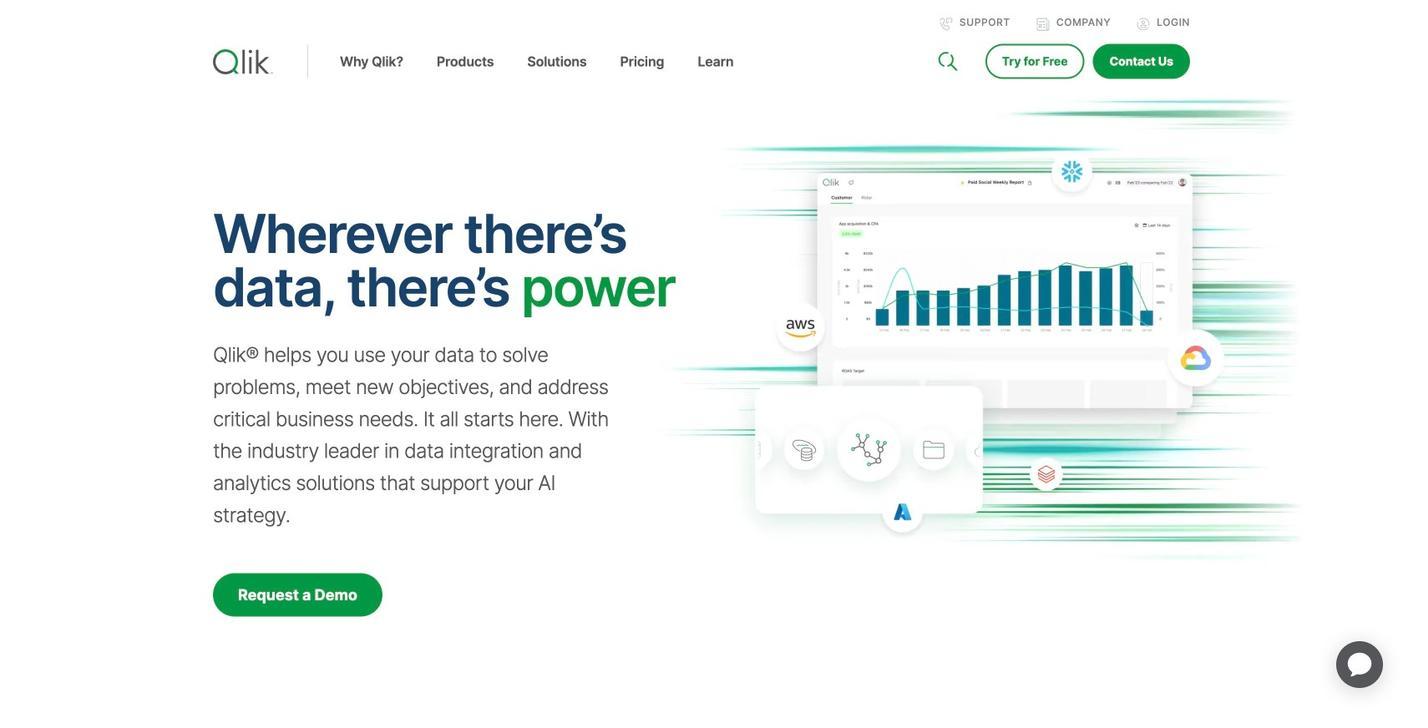 Task type: describe. For each thing, give the bounding box(es) containing it.
qlik image
[[213, 49, 273, 74]]



Task type: locate. For each thing, give the bounding box(es) containing it.
login image
[[1137, 18, 1150, 31]]

company image
[[1036, 18, 1050, 31]]

support image
[[940, 18, 953, 31]]

application
[[1316, 621, 1403, 708]]



Task type: vqa. For each thing, say whether or not it's contained in the screenshot.
& associated with Custom
no



